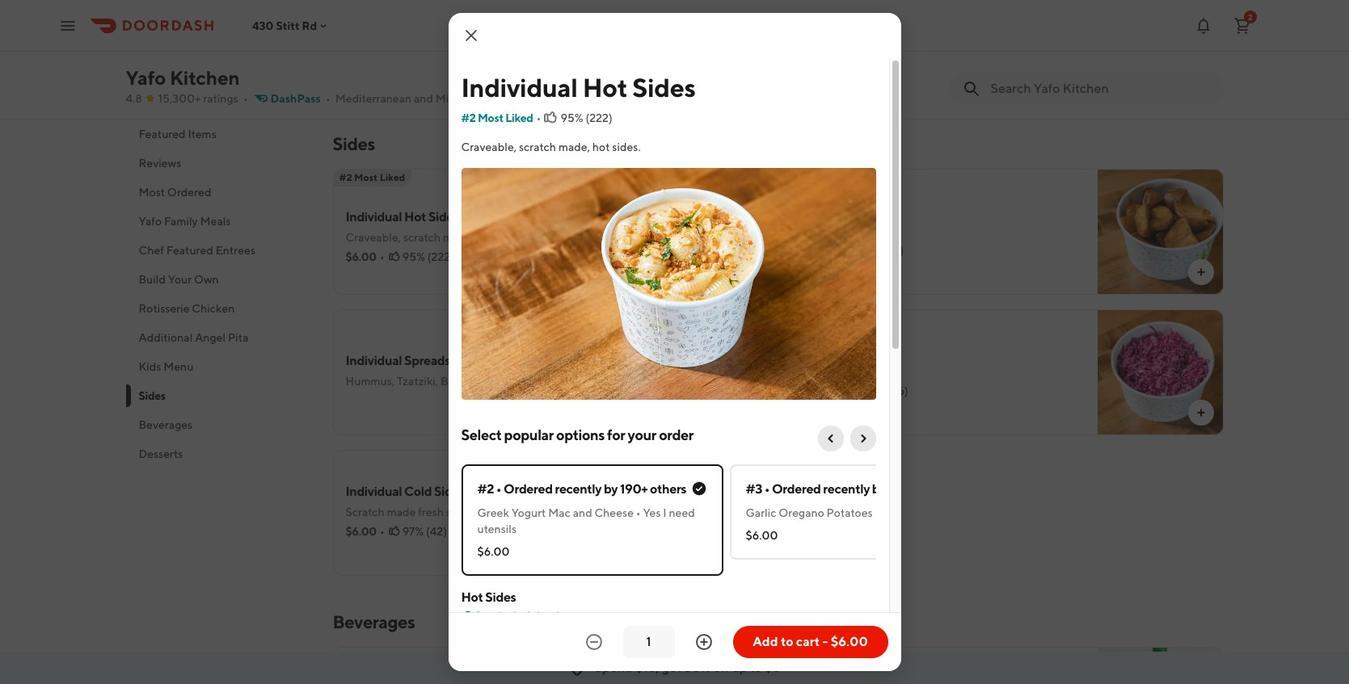 Task type: describe. For each thing, give the bounding box(es) containing it.
additional angel pita button
[[126, 323, 313, 352]]

your
[[628, 427, 656, 444]]

pellegrino image
[[1097, 648, 1224, 685]]

recently for 190+
[[555, 482, 602, 497]]

hot for individual hot sides
[[583, 72, 627, 103]]

you
[[464, 27, 483, 40]]

guests for hot
[[851, 225, 885, 238]]

individual hot sides
[[461, 72, 696, 103]]

3- for hot
[[831, 225, 842, 238]]

up
[[732, 661, 748, 676]]

to inside button
[[781, 635, 794, 650]]

(64)
[[422, 47, 444, 60]]

0 vertical spatial for
[[607, 427, 625, 444]]

organic juice or tea  1/2 gallon image
[[646, 648, 772, 685]]

#2 for greek yogurt mac and cheese • yes i need utensils
[[477, 482, 494, 497]]

pita
[[228, 331, 249, 344]]

0 horizontal spatial #2 most liked
[[339, 171, 405, 184]]

#2 • ordered recently by 190+ others
[[477, 482, 687, 497]]

• up greek
[[496, 482, 501, 497]]

1
[[556, 610, 560, 622]]

$15,
[[636, 661, 659, 676]]

100+
[[888, 482, 917, 497]]

potatoes
[[827, 507, 873, 520]]

mediterranean
[[335, 92, 412, 105]]

most ordered button
[[126, 178, 313, 207]]

rotisserie
[[139, 302, 190, 315]]

$6.00 down individual hot sides craveable, scratch made, hot sides.
[[346, 251, 377, 264]]

family hot sides image
[[1097, 169, 1224, 295]]

individual spreads hummus, tzatziki, babaganoush
[[346, 353, 511, 388]]

cart
[[796, 635, 820, 650]]

sized
[[365, 27, 392, 40]]

craveable, inside individual hot sides craveable, scratch made, hot sides.
[[346, 231, 401, 244]]

street
[[516, 92, 548, 105]]

hummus,
[[346, 375, 395, 388]]

kids menu button
[[126, 352, 313, 382]]

kid sized entrée where you pick a protein and side.
[[346, 27, 602, 40]]

2
[[1248, 12, 1253, 21]]

build your own
[[139, 273, 219, 286]]

1 horizontal spatial utensils
[[900, 507, 939, 520]]

• left no
[[875, 507, 880, 520]]

1 vertical spatial beverages
[[333, 612, 415, 633]]

increase quantity by 1 image
[[694, 633, 713, 652]]

made, inside individual hot sides dialog
[[559, 141, 590, 154]]

sides. inside individual hot sides craveable, scratch made, hot sides.
[[497, 231, 525, 244]]

hot sides
[[461, 590, 516, 606]]

beverages button
[[126, 411, 313, 440]]

family cold sides feeds 3-4 guests
[[798, 344, 898, 378]]

close individual hot sides image
[[461, 26, 481, 45]]

$12.00 for family hot sides
[[798, 244, 832, 257]]

featured items
[[139, 128, 216, 141]]

previous image
[[824, 433, 837, 446]]

• down family hot sides feeds 3-4 guests
[[836, 244, 840, 257]]

• right required
[[519, 610, 523, 622]]

yafo family meals button
[[126, 207, 313, 236]]

• down family cold sides feeds 3-4 guests
[[836, 385, 840, 398]]

family hot sides feeds 3-4 guests
[[798, 203, 892, 238]]

yafo kitchen
[[126, 66, 240, 89]]

desserts
[[139, 448, 183, 461]]

$7.25 •
[[346, 47, 380, 60]]

your
[[168, 273, 192, 286]]

4.8
[[126, 92, 142, 105]]

(16)
[[890, 385, 909, 398]]

98% (62)
[[858, 244, 904, 257]]

kitchen
[[170, 66, 240, 89]]

rotisserie chicken button
[[126, 294, 313, 323]]

order
[[659, 427, 694, 444]]

2 items, open order cart image
[[1233, 16, 1252, 35]]

craveable, inside individual hot sides dialog
[[461, 141, 517, 154]]

stitt
[[276, 19, 300, 32]]

Current quantity is 1 number field
[[633, 634, 665, 652]]

1 vertical spatial for
[[941, 507, 956, 520]]

yafo for yafo family meals
[[139, 215, 162, 228]]

individual cold sides scratch made fresh sides.
[[346, 484, 475, 519]]

feeds for family cold sides
[[798, 365, 829, 378]]

• down scratch
[[380, 526, 385, 538]]

additional angel pita
[[139, 331, 249, 344]]

1 horizontal spatial most
[[354, 171, 378, 184]]

kid
[[346, 27, 363, 40]]

protein
[[518, 27, 555, 40]]

0 horizontal spatial 95%
[[402, 251, 425, 264]]

where
[[430, 27, 462, 40]]

$7.25
[[346, 47, 372, 60]]

me
[[958, 507, 974, 520]]

kids
[[139, 361, 161, 374]]

100%
[[858, 385, 887, 398]]

most ordered
[[139, 186, 211, 199]]

430
[[252, 19, 274, 32]]

chicken
[[192, 302, 235, 315]]

add
[[753, 635, 778, 650]]

craveable, scratch made, hot sides.
[[461, 141, 641, 154]]

recently for 100+
[[823, 482, 870, 497]]

fresh
[[418, 506, 444, 519]]

greek
[[477, 507, 509, 520]]

additional
[[139, 331, 193, 344]]

#3
[[746, 482, 762, 497]]

sides. inside individual hot sides dialog
[[612, 141, 641, 154]]

$6.00 • for 97% (42)
[[346, 526, 385, 538]]

spend
[[595, 661, 633, 676]]

tzatziki,
[[397, 375, 438, 388]]

middle
[[436, 92, 472, 105]]

• down "street"
[[536, 112, 541, 125]]

off
[[713, 661, 730, 676]]

yes
[[643, 507, 661, 520]]

most inside individual hot sides dialog
[[478, 112, 503, 125]]

select popular options for your order
[[461, 427, 694, 444]]

$6.00 • for 95% (222)
[[346, 251, 385, 264]]

decrease quantity by 1 image
[[584, 633, 604, 652]]

100% (16)
[[858, 385, 909, 398]]

individual hot sides craveable, scratch made, hot sides.
[[346, 209, 525, 244]]

individual hot sides image
[[646, 169, 772, 295]]

desserts button
[[126, 440, 313, 469]]

15,300+ ratings •
[[158, 92, 248, 105]]

$12.00 • for hot
[[798, 244, 840, 257]]

30%
[[684, 661, 711, 676]]

• right "ratings"
[[243, 92, 248, 105]]

430 stitt rd
[[252, 19, 317, 32]]



Task type: vqa. For each thing, say whether or not it's contained in the screenshot.


Task type: locate. For each thing, give the bounding box(es) containing it.
others for #2 • ordered recently by 190+ others
[[650, 482, 687, 497]]

2 $12.00 • from the top
[[798, 385, 840, 398]]

0 vertical spatial guests
[[851, 225, 885, 238]]

1 vertical spatial made,
[[443, 231, 475, 244]]

guests for cold
[[851, 365, 885, 378]]

98%
[[858, 244, 881, 257]]

yafo
[[126, 66, 166, 89], [139, 215, 162, 228]]

ordered for #2 • ordered recently by 190+ others
[[504, 482, 553, 497]]

featured down yafo family meals
[[166, 244, 213, 257]]

1 horizontal spatial to
[[781, 635, 794, 650]]

1 vertical spatial 4
[[842, 365, 849, 378]]

next image
[[857, 433, 870, 446]]

for
[[607, 427, 625, 444], [941, 507, 956, 520]]

kids menu
[[139, 361, 194, 374]]

individual for individual hot sides
[[461, 72, 578, 103]]

items
[[188, 128, 216, 141]]

$12.00 • down family cold sides feeds 3-4 guests
[[798, 385, 840, 398]]

1 others from the left
[[650, 482, 687, 497]]

3.4
[[594, 92, 610, 105]]

1 vertical spatial 95% (222)
[[402, 251, 454, 264]]

kids entrée image
[[646, 0, 772, 98]]

add to cart - $6.00 button
[[733, 627, 888, 659]]

garlic
[[746, 507, 777, 520]]

individual inside individual spreads hummus, tzatziki, babaganoush
[[346, 353, 402, 369]]

others
[[650, 482, 687, 497], [920, 482, 956, 497]]

0 vertical spatial $12.00 •
[[798, 244, 840, 257]]

guests inside family cold sides feeds 3-4 guests
[[851, 365, 885, 378]]

1 vertical spatial hot
[[477, 231, 494, 244]]

0 horizontal spatial scratch
[[403, 231, 441, 244]]

1 vertical spatial featured
[[166, 244, 213, 257]]

1 vertical spatial $6.00 •
[[346, 526, 385, 538]]

1 $6.00 • from the top
[[346, 251, 385, 264]]

hot inside family hot sides feeds 3-4 guests
[[837, 203, 859, 218]]

by left the 100+
[[872, 482, 886, 497]]

1 feeds from the top
[[798, 225, 829, 238]]

individual cold sides image
[[646, 450, 772, 576]]

• right the #3
[[765, 482, 770, 497]]

1 guests from the top
[[851, 225, 885, 238]]

$6.00 down greek
[[477, 546, 510, 559]]

most down the reviews
[[139, 186, 165, 199]]

• left yes
[[636, 507, 641, 520]]

sides. inside individual cold sides scratch made fresh sides.
[[446, 506, 475, 519]]

0 vertical spatial sides.
[[612, 141, 641, 154]]

ordered for #3 • ordered recently by 100+ others
[[772, 482, 821, 497]]

15,300+
[[158, 92, 201, 105]]

yafo up chef
[[139, 215, 162, 228]]

add item to cart image
[[743, 266, 756, 279], [1195, 266, 1207, 279], [1195, 407, 1207, 420]]

individual for individual hot sides craveable, scratch made, hot sides.
[[346, 209, 402, 225]]

own
[[194, 273, 219, 286]]

featured up the reviews
[[139, 128, 186, 141]]

2 $6.00 • from the top
[[346, 526, 385, 538]]

utensils down the 100+
[[900, 507, 939, 520]]

0 vertical spatial #2
[[461, 112, 476, 125]]

sides inside individual cold sides scratch made fresh sides.
[[434, 484, 465, 500]]

get
[[662, 661, 682, 676]]

0 horizontal spatial sides.
[[446, 506, 475, 519]]

$12.00 for family cold sides
[[798, 385, 832, 398]]

• left 3.4
[[583, 92, 588, 105]]

hot inside dialog
[[592, 141, 610, 154]]

0 horizontal spatial recently
[[555, 482, 602, 497]]

0 vertical spatial most
[[478, 112, 503, 125]]

#3 • ordered recently by 100+ others
[[746, 482, 956, 497]]

0 vertical spatial feeds
[[798, 225, 829, 238]]

select left 1
[[526, 610, 554, 622]]

build your own button
[[126, 265, 313, 294]]

0 horizontal spatial to
[[750, 661, 762, 676]]

chef featured entrees button
[[126, 236, 313, 265]]

recently up "potatoes"
[[823, 482, 870, 497]]

95% (222) inside individual hot sides dialog
[[561, 112, 613, 125]]

• right dashpass
[[326, 92, 331, 105]]

and right mac
[[573, 507, 592, 520]]

1 vertical spatial scratch
[[403, 231, 441, 244]]

most down "mediterranean" at the top left of page
[[354, 171, 378, 184]]

1 horizontal spatial craveable,
[[461, 141, 517, 154]]

#2 for individual hot sides
[[339, 171, 352, 184]]

• down individual hot sides craveable, scratch made, hot sides.
[[380, 251, 385, 264]]

0 horizontal spatial select
[[461, 427, 502, 444]]

2 feeds from the top
[[798, 365, 829, 378]]

1 vertical spatial sides.
[[497, 231, 525, 244]]

1 vertical spatial guests
[[851, 365, 885, 378]]

beverages inside beverages button
[[139, 419, 193, 432]]

0 vertical spatial 3-
[[831, 225, 842, 238]]

• inside "greek yogurt mac and cheese • yes i need utensils"
[[636, 507, 641, 520]]

1 horizontal spatial by
[[872, 482, 886, 497]]

95% inside individual hot sides dialog
[[561, 112, 583, 125]]

0 vertical spatial made,
[[559, 141, 590, 154]]

popular
[[504, 427, 554, 444]]

and left middle
[[414, 92, 433, 105]]

3- inside family hot sides feeds 3-4 guests
[[831, 225, 842, 238]]

95% (222) down individual hot sides craveable, scratch made, hot sides.
[[402, 251, 454, 264]]

1 vertical spatial $12.00
[[798, 385, 832, 398]]

•
[[376, 47, 380, 60], [243, 92, 248, 105], [326, 92, 331, 105], [583, 92, 588, 105], [536, 112, 541, 125], [836, 244, 840, 257], [380, 251, 385, 264], [836, 385, 840, 398], [496, 482, 501, 497], [765, 482, 770, 497], [636, 507, 641, 520], [875, 507, 880, 520], [380, 526, 385, 538], [519, 610, 523, 622]]

1 $12.00 • from the top
[[798, 244, 840, 257]]

2 4 from the top
[[842, 365, 849, 378]]

required
[[476, 610, 516, 622]]

1 horizontal spatial others
[[920, 482, 956, 497]]

1 vertical spatial #2 most liked
[[339, 171, 405, 184]]

0 vertical spatial scratch
[[519, 141, 556, 154]]

yafo inside 'button'
[[139, 215, 162, 228]]

1 horizontal spatial beverages
[[333, 612, 415, 633]]

1 vertical spatial most
[[354, 171, 378, 184]]

0 horizontal spatial ordered
[[167, 186, 211, 199]]

0 horizontal spatial liked
[[380, 171, 405, 184]]

yogurt
[[511, 507, 546, 520]]

featured items button
[[126, 120, 313, 149]]

1 horizontal spatial (222)
[[586, 112, 613, 125]]

by for 190+
[[604, 482, 618, 497]]

$12.00 down family hot sides feeds 3-4 guests
[[798, 244, 832, 257]]

2 horizontal spatial #2
[[477, 482, 494, 497]]

individual for individual cold sides scratch made fresh sides.
[[346, 484, 402, 500]]

(222) down 3.4
[[586, 112, 613, 125]]

others up i
[[650, 482, 687, 497]]

cold for individual
[[404, 484, 432, 500]]

1 horizontal spatial #2
[[461, 112, 476, 125]]

garlic oregano potatoes • no utensils for me
[[746, 507, 974, 520]]

add to cart - $6.00
[[753, 635, 868, 650]]

cold inside individual cold sides scratch made fresh sides.
[[404, 484, 432, 500]]

and inside "greek yogurt mac and cheese • yes i need utensils"
[[573, 507, 592, 520]]

sides inside family hot sides feeds 3-4 guests
[[862, 203, 892, 218]]

family inside family hot sides feeds 3-4 guests
[[798, 203, 835, 218]]

for left me
[[941, 507, 956, 520]]

family
[[798, 203, 835, 218], [164, 215, 198, 228], [798, 344, 835, 359]]

4 inside family hot sides feeds 3-4 guests
[[842, 225, 849, 238]]

feeds inside family cold sides feeds 3-4 guests
[[798, 365, 829, 378]]

to right up
[[750, 661, 762, 676]]

individual inside individual hot sides craveable, scratch made, hot sides.
[[346, 209, 402, 225]]

0 horizontal spatial utensils
[[477, 523, 517, 536]]

individual spreads image
[[646, 310, 772, 436]]

1 horizontal spatial ordered
[[504, 482, 553, 497]]

0 vertical spatial and
[[557, 27, 576, 40]]

feeds inside family hot sides feeds 3-4 guests
[[798, 225, 829, 238]]

utensils down greek
[[477, 523, 517, 536]]

2 by from the left
[[872, 482, 886, 497]]

$12.00 • down family hot sides feeds 3-4 guests
[[798, 244, 840, 257]]

2 $12.00 from the top
[[798, 385, 832, 398]]

0 horizontal spatial #2
[[339, 171, 352, 184]]

#2 most liked down "mediterranean" at the top left of page
[[339, 171, 405, 184]]

add item to cart image
[[743, 547, 756, 560]]

92% (64)
[[398, 47, 444, 60]]

0 vertical spatial liked
[[505, 112, 533, 125]]

dashpass
[[270, 92, 321, 105]]

2 others from the left
[[920, 482, 956, 497]]

1 vertical spatial #2
[[339, 171, 352, 184]]

2 button
[[1226, 9, 1259, 42]]

0 horizontal spatial most
[[139, 186, 165, 199]]

95% (222) down 3.4
[[561, 112, 613, 125]]

feeds
[[798, 225, 829, 238], [798, 365, 829, 378]]

0 horizontal spatial others
[[650, 482, 687, 497]]

select
[[461, 427, 502, 444], [526, 610, 554, 622]]

2 guests from the top
[[851, 365, 885, 378]]

• right $7.25
[[376, 47, 380, 60]]

hot for family hot sides feeds 3-4 guests
[[837, 203, 859, 218]]

0 horizontal spatial 95% (222)
[[402, 251, 454, 264]]

ordered inside button
[[167, 186, 211, 199]]

1 recently from the left
[[555, 482, 602, 497]]

hot
[[592, 141, 610, 154], [477, 231, 494, 244]]

1 by from the left
[[604, 482, 618, 497]]

1 horizontal spatial hot
[[592, 141, 610, 154]]

cold for family
[[837, 344, 865, 359]]

95% down 'food'
[[561, 112, 583, 125]]

no
[[882, 507, 898, 520]]

ordered up oregano
[[772, 482, 821, 497]]

hot for individual hot sides craveable, scratch made, hot sides.
[[404, 209, 426, 225]]

mediterranean and middle eastern street food • 3.4 mi
[[335, 92, 625, 105]]

notification bell image
[[1194, 16, 1214, 35]]

$12.00 •
[[798, 244, 840, 257], [798, 385, 840, 398]]

cheese
[[595, 507, 634, 520]]

guests inside family hot sides feeds 3-4 guests
[[851, 225, 885, 238]]

95%
[[561, 112, 583, 125], [402, 251, 425, 264]]

recently up mac
[[555, 482, 602, 497]]

ordered up "yogurt"
[[504, 482, 553, 497]]

hot inside individual hot sides craveable, scratch made, hot sides.
[[477, 231, 494, 244]]

individual inside individual cold sides scratch made fresh sides.
[[346, 484, 402, 500]]

0 vertical spatial $12.00
[[798, 244, 832, 257]]

individual hot sides dialog
[[448, 13, 992, 685]]

most inside button
[[139, 186, 165, 199]]

babaganoush
[[441, 375, 511, 388]]

1 3- from the top
[[831, 225, 842, 238]]

yafo for yafo kitchen
[[126, 66, 166, 89]]

0 vertical spatial $6.00 •
[[346, 251, 385, 264]]

0 vertical spatial 4
[[842, 225, 849, 238]]

guests up the 98%
[[851, 225, 885, 238]]

utensils
[[900, 507, 939, 520], [477, 523, 517, 536]]

1 vertical spatial to
[[750, 661, 762, 676]]

pick
[[486, 27, 507, 40]]

1 vertical spatial 95%
[[402, 251, 425, 264]]

liked down "street"
[[505, 112, 533, 125]]

meals
[[200, 215, 231, 228]]

$6.00 • down individual hot sides craveable, scratch made, hot sides.
[[346, 251, 385, 264]]

spend $15, get 30% off up to $8
[[595, 661, 780, 676]]

2 vertical spatial and
[[573, 507, 592, 520]]

family inside family cold sides feeds 3-4 guests
[[798, 344, 835, 359]]

add item to cart image for family hot sides
[[1195, 266, 1207, 279]]

feeds for family hot sides
[[798, 225, 829, 238]]

0 horizontal spatial (222)
[[427, 251, 454, 264]]

95% down individual hot sides craveable, scratch made, hot sides.
[[402, 251, 425, 264]]

chef
[[139, 244, 164, 257]]

$6.00 inside add to cart - $6.00 button
[[831, 635, 868, 650]]

food
[[550, 92, 577, 105]]

#2 most liked inside individual hot sides dialog
[[461, 112, 533, 125]]

1 horizontal spatial for
[[941, 507, 956, 520]]

by left 190+
[[604, 482, 618, 497]]

and left side.
[[557, 27, 576, 40]]

and
[[557, 27, 576, 40], [414, 92, 433, 105], [573, 507, 592, 520]]

1 vertical spatial select
[[526, 610, 554, 622]]

open menu image
[[58, 16, 78, 35]]

1 vertical spatial (222)
[[427, 251, 454, 264]]

$8
[[765, 661, 780, 676]]

1 vertical spatial yafo
[[139, 215, 162, 228]]

entrée
[[394, 27, 428, 40]]

3- for cold
[[831, 365, 842, 378]]

$12.00 • for cold
[[798, 385, 840, 398]]

a
[[509, 27, 515, 40]]

95% (222)
[[561, 112, 613, 125], [402, 251, 454, 264]]

family cold sides image
[[1097, 310, 1224, 436]]

most down eastern
[[478, 112, 503, 125]]

cold up the fresh
[[404, 484, 432, 500]]

add item to cart image for family cold sides
[[1195, 407, 1207, 420]]

4 for cold
[[842, 365, 849, 378]]

cold up 100%
[[837, 344, 865, 359]]

by for 100+
[[872, 482, 886, 497]]

0 horizontal spatial beverages
[[139, 419, 193, 432]]

liked up individual hot sides craveable, scratch made, hot sides.
[[380, 171, 405, 184]]

i
[[663, 507, 667, 520]]

to left cart
[[781, 635, 794, 650]]

need
[[669, 507, 695, 520]]

mac
[[548, 507, 571, 520]]

ordered
[[167, 186, 211, 199], [504, 482, 553, 497], [772, 482, 821, 497]]

0 vertical spatial beverages
[[139, 419, 193, 432]]

by
[[604, 482, 618, 497], [872, 482, 886, 497]]

build
[[139, 273, 166, 286]]

0 horizontal spatial craveable,
[[346, 231, 401, 244]]

$6.00 down scratch
[[346, 526, 377, 538]]

mi
[[612, 92, 625, 105]]

reviews button
[[126, 149, 313, 178]]

individual inside dialog
[[461, 72, 578, 103]]

0 vertical spatial utensils
[[900, 507, 939, 520]]

dashpass •
[[270, 92, 331, 105]]

made, inside individual hot sides craveable, scratch made, hot sides.
[[443, 231, 475, 244]]

2 horizontal spatial ordered
[[772, 482, 821, 497]]

1 horizontal spatial made,
[[559, 141, 590, 154]]

2 vertical spatial most
[[139, 186, 165, 199]]

1 vertical spatial $12.00 •
[[798, 385, 840, 398]]

0 horizontal spatial for
[[607, 427, 625, 444]]

(222) inside individual hot sides dialog
[[586, 112, 613, 125]]

guests up 100%
[[851, 365, 885, 378]]

$12.00 down family cold sides feeds 3-4 guests
[[798, 385, 832, 398]]

select left the popular
[[461, 427, 502, 444]]

1 horizontal spatial cold
[[837, 344, 865, 359]]

sides inside individual hot sides craveable, scratch made, hot sides.
[[428, 209, 459, 225]]

entrees
[[216, 244, 255, 257]]

others for #3 • ordered recently by 100+ others
[[920, 482, 956, 497]]

featured inside chef featured entrees button
[[166, 244, 213, 257]]

1 horizontal spatial 95%
[[561, 112, 583, 125]]

4 for hot
[[842, 225, 849, 238]]

sides inside family cold sides feeds 3-4 guests
[[867, 344, 898, 359]]

yafo family meals
[[139, 215, 231, 228]]

2 horizontal spatial most
[[478, 112, 503, 125]]

0 vertical spatial to
[[781, 635, 794, 650]]

ratings
[[203, 92, 238, 105]]

sides
[[632, 72, 696, 103], [333, 133, 375, 154], [862, 203, 892, 218], [428, 209, 459, 225], [867, 344, 898, 359], [139, 390, 166, 403], [434, 484, 465, 500], [485, 590, 516, 606]]

2 3- from the top
[[831, 365, 842, 378]]

1 horizontal spatial 95% (222)
[[561, 112, 613, 125]]

utensils inside "greek yogurt mac and cheese • yes i need utensils"
[[477, 523, 517, 536]]

1 vertical spatial liked
[[380, 171, 405, 184]]

hot inside individual hot sides craveable, scratch made, hot sides.
[[404, 209, 426, 225]]

oregano
[[779, 507, 824, 520]]

0 vertical spatial yafo
[[126, 66, 166, 89]]

(62)
[[883, 244, 904, 257]]

options
[[556, 427, 605, 444]]

0 vertical spatial 95%
[[561, 112, 583, 125]]

$12.00
[[798, 244, 832, 257], [798, 385, 832, 398]]

eastern
[[474, 92, 514, 105]]

liked inside individual hot sides dialog
[[505, 112, 533, 125]]

0 horizontal spatial made,
[[443, 231, 475, 244]]

4 inside family cold sides feeds 3-4 guests
[[842, 365, 849, 378]]

1 vertical spatial cold
[[404, 484, 432, 500]]

2 recently from the left
[[823, 482, 870, 497]]

1 horizontal spatial #2 most liked
[[461, 112, 533, 125]]

$6.00 up add item to cart image
[[746, 530, 778, 543]]

1 vertical spatial 3-
[[831, 365, 842, 378]]

to
[[781, 635, 794, 650], [750, 661, 762, 676]]

0 vertical spatial hot
[[592, 141, 610, 154]]

1 $12.00 from the top
[[798, 244, 832, 257]]

1 vertical spatial craveable,
[[346, 231, 401, 244]]

190+
[[620, 482, 648, 497]]

2 vertical spatial sides.
[[446, 506, 475, 519]]

family inside 'button'
[[164, 215, 198, 228]]

yafo up 4.8 at top left
[[126, 66, 166, 89]]

for left your
[[607, 427, 625, 444]]

1 vertical spatial and
[[414, 92, 433, 105]]

ordered up yafo family meals
[[167, 186, 211, 199]]

family for family hot sides
[[798, 203, 835, 218]]

(222)
[[586, 112, 613, 125], [427, 251, 454, 264]]

0 horizontal spatial cold
[[404, 484, 432, 500]]

cold inside family cold sides feeds 3-4 guests
[[837, 344, 865, 359]]

0 vertical spatial cold
[[837, 344, 865, 359]]

2 vertical spatial #2
[[477, 482, 494, 497]]

1 horizontal spatial select
[[526, 610, 554, 622]]

1 horizontal spatial scratch
[[519, 141, 556, 154]]

scratch inside individual hot sides craveable, scratch made, hot sides.
[[403, 231, 441, 244]]

-
[[823, 635, 828, 650]]

92%
[[398, 47, 420, 60]]

1 horizontal spatial sides.
[[497, 231, 525, 244]]

0 vertical spatial #2 most liked
[[461, 112, 533, 125]]

featured inside 'featured items' button
[[139, 128, 186, 141]]

1 4 from the top
[[842, 225, 849, 238]]

(222) down individual hot sides craveable, scratch made, hot sides.
[[427, 251, 454, 264]]

3- inside family cold sides feeds 3-4 guests
[[831, 365, 842, 378]]

0 vertical spatial select
[[461, 427, 502, 444]]

scratch inside individual hot sides dialog
[[519, 141, 556, 154]]

0 horizontal spatial by
[[604, 482, 618, 497]]

liked
[[505, 112, 533, 125], [380, 171, 405, 184]]

#2 most liked down eastern
[[461, 112, 533, 125]]

0 vertical spatial featured
[[139, 128, 186, 141]]

0 vertical spatial 95% (222)
[[561, 112, 613, 125]]

individual for individual spreads hummus, tzatziki, babaganoush
[[346, 353, 402, 369]]

$6.00 • down scratch
[[346, 526, 385, 538]]

Item Search search field
[[991, 80, 1211, 98]]

family for family cold sides
[[798, 344, 835, 359]]

$6.00 right -
[[831, 635, 868, 650]]

others right the 100+
[[920, 482, 956, 497]]



